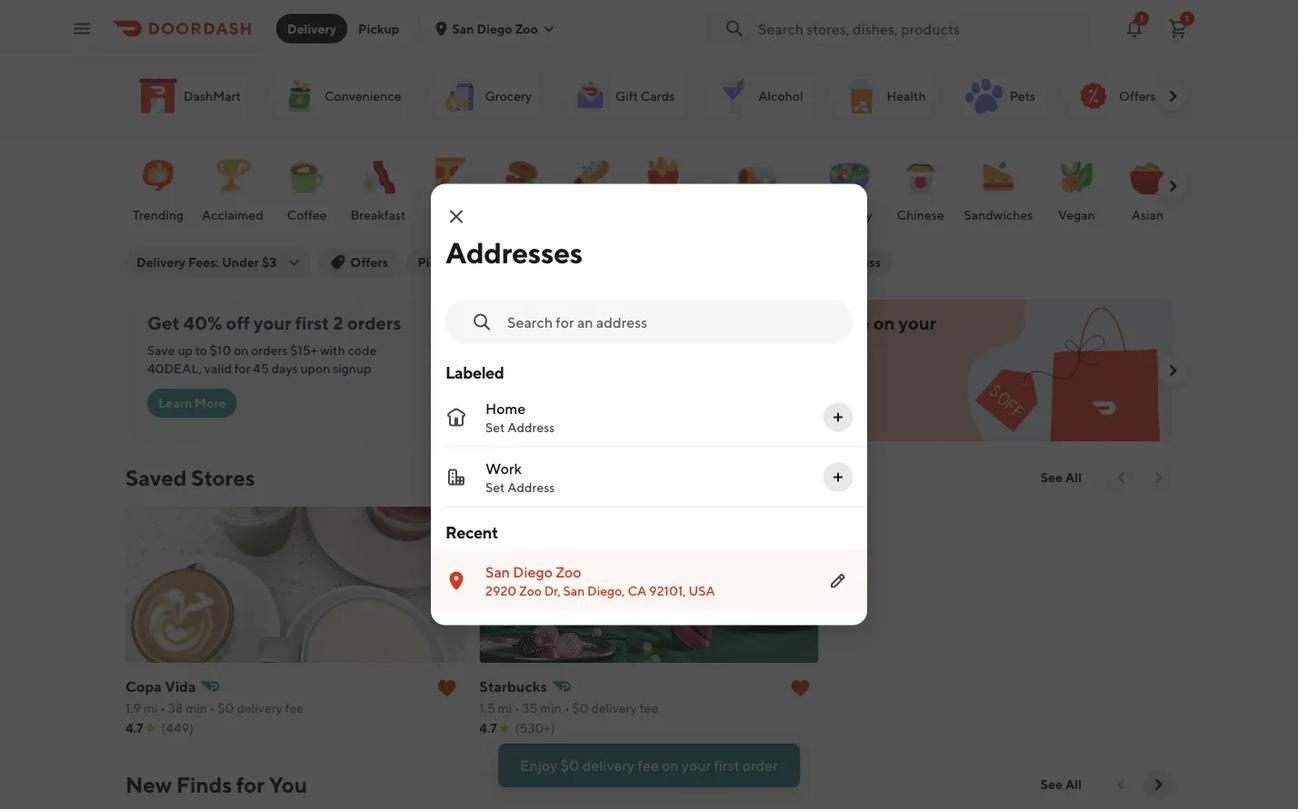 Task type: vqa. For each thing, say whether or not it's contained in the screenshot.
the health 'link'
yes



Task type: describe. For each thing, give the bounding box(es) containing it.
none radio addresses
[[431, 388, 867, 448]]

ca
[[628, 584, 647, 599]]

learn more
[[158, 396, 226, 411]]

work set address
[[485, 460, 555, 495]]

addresses image
[[831, 470, 845, 485]]

save
[[147, 343, 175, 358]]

recent
[[445, 523, 498, 543]]

alcohol
[[758, 89, 803, 104]]

4.7 for starbucks
[[479, 721, 497, 736]]

zoo for san diego zoo 2920 zoo dr, san diego, ca 92101, usa
[[556, 564, 581, 581]]

min for copa vida
[[186, 701, 207, 716]]

over
[[488, 255, 517, 270]]

2 • from the left
[[210, 701, 215, 716]]

pickup for bottommost pickup button
[[417, 255, 459, 270]]

see all link for new finds for you
[[1030, 771, 1093, 800]]

first inside enjoy a $0 delivery fee on your first order.
[[678, 335, 712, 356]]

45
[[253, 361, 269, 376]]

2 vertical spatial first
[[714, 758, 739, 775]]

offers link
[[1065, 73, 1167, 120]]

valid
[[204, 361, 232, 376]]

over 4.5 button
[[477, 248, 590, 277]]

gift cards link
[[561, 73, 686, 120]]

delivery for delivery fees: under $3
[[136, 255, 185, 270]]

stores
[[191, 465, 255, 491]]

delivery fees: under $3
[[136, 255, 277, 270]]

health
[[887, 89, 926, 104]]

see all for saved stores
[[1041, 470, 1082, 485]]

pickup for pickup button to the top
[[358, 21, 399, 36]]

for inside 'link'
[[236, 772, 265, 798]]

off
[[226, 313, 250, 334]]

healthy
[[827, 208, 872, 223]]

$15+
[[290, 343, 317, 358]]

0 vertical spatial pickup button
[[347, 14, 410, 43]]

upon
[[300, 361, 330, 376]]

4.5
[[520, 255, 539, 270]]

coffee
[[287, 208, 327, 223]]

0 vertical spatial next button of carousel image
[[1164, 87, 1182, 105]]

2 vertical spatial on
[[662, 758, 679, 775]]

gift
[[615, 89, 638, 104]]

under
[[222, 255, 259, 270]]

diego for san diego zoo 2920 zoo dr, san diego, ca 92101, usa
[[513, 564, 553, 581]]

dashpass
[[824, 255, 881, 270]]

$10
[[210, 343, 231, 358]]

offers image
[[1072, 75, 1115, 118]]

enjoy for enjoy a $0 delivery fee on your first order.
[[678, 313, 726, 334]]

40%
[[183, 313, 222, 334]]

usa
[[689, 584, 715, 599]]

0 vertical spatial orders
[[347, 313, 401, 334]]

address for work
[[507, 480, 555, 495]]

grocery image
[[438, 75, 481, 118]]

up
[[178, 343, 193, 358]]

vegan
[[1058, 208, 1095, 223]]

1.9 mi • 38 min • $​0 delivery fee
[[125, 701, 304, 716]]

92101,
[[649, 584, 686, 599]]

gift cards
[[615, 89, 675, 104]]

home
[[485, 400, 526, 417]]

san diego zoo 2920 zoo dr, san diego, ca 92101, usa
[[485, 564, 715, 599]]

dr,
[[544, 584, 561, 599]]

code
[[348, 343, 377, 358]]

your inside 'get 40% off your first 2 orders save up to $10 on orders $15+ with code 40deal, valid for 45 days upon signup'
[[254, 313, 292, 334]]

sandwiches
[[964, 208, 1033, 223]]

san diego zoo
[[452, 21, 538, 36]]

2
[[333, 313, 344, 334]]

copa
[[125, 679, 162, 696]]

finds
[[176, 772, 232, 798]]

san diego zoo option group
[[431, 551, 867, 611]]

delivery down 1.5 mi • 35 min • $​0 delivery fee
[[582, 758, 635, 775]]

delivery up you
[[237, 701, 283, 716]]

40deal,
[[147, 361, 202, 376]]

see for saved stores
[[1041, 470, 1063, 485]]

saved stores
[[125, 465, 255, 491]]

saved
[[125, 465, 187, 491]]

over 4.5
[[488, 255, 539, 270]]

get
[[147, 313, 180, 334]]

alcohol image
[[711, 75, 755, 118]]

labeled
[[445, 363, 504, 383]]

mi for starbucks
[[498, 701, 512, 716]]

1 for 1 items, open order cart image
[[1185, 13, 1189, 24]]

2 vertical spatial san
[[563, 584, 585, 599]]

home set address
[[485, 400, 555, 435]]

4.7 for copa vida
[[125, 721, 143, 736]]

new finds for you link
[[125, 771, 307, 800]]

2 next button of carousel image from the top
[[1164, 362, 1182, 380]]

get 40% off your first 2 orders save up to $10 on orders $15+ with code 40deal, valid for 45 days upon signup
[[147, 313, 401, 376]]

health image
[[840, 75, 883, 118]]

close addresses image
[[445, 206, 467, 228]]

more
[[195, 396, 226, 411]]

on inside 'get 40% off your first 2 orders save up to $10 on orders $15+ with code 40deal, valid for 45 days upon signup'
[[234, 343, 248, 358]]

4 • from the left
[[564, 701, 570, 716]]

trending
[[133, 208, 184, 223]]

acclaimed link
[[198, 145, 267, 228]]

a
[[730, 313, 740, 334]]

1 button
[[1160, 10, 1196, 47]]

address for home
[[507, 420, 555, 435]]

offers button
[[318, 248, 399, 277]]

learn
[[158, 396, 192, 411]]

zoo for san diego zoo
[[515, 21, 538, 36]]

grocery
[[485, 89, 532, 104]]

all for new finds for you
[[1065, 778, 1082, 793]]

Search for an address text field
[[507, 312, 834, 332]]

convenience link
[[270, 73, 412, 120]]

breakfast
[[351, 208, 406, 223]]

2 vertical spatial zoo
[[519, 584, 542, 599]]

dashpass button
[[788, 248, 892, 277]]

gift cards image
[[568, 75, 612, 118]]

fee inside enjoy a $0 delivery fee on your first order.
[[842, 313, 870, 334]]

1 items, open order cart image
[[1167, 18, 1189, 40]]

cards
[[641, 89, 675, 104]]

1.5
[[479, 701, 495, 716]]

pets link
[[955, 73, 1046, 120]]

copa vida
[[125, 679, 196, 696]]

enjoy $0 delivery fee on your first order
[[520, 758, 778, 775]]



Task type: locate. For each thing, give the bounding box(es) containing it.
previous button of carousel image for new finds for you
[[1113, 776, 1131, 794]]

addresses
[[445, 236, 583, 270]]

orders up 45
[[251, 343, 288, 358]]

on
[[873, 313, 895, 334], [234, 343, 248, 358], [662, 758, 679, 775]]

address down work
[[507, 480, 555, 495]]

1
[[1140, 13, 1144, 24], [1185, 13, 1189, 24]]

see all link for saved stores
[[1030, 464, 1093, 493]]

asian
[[1132, 208, 1164, 223]]

enjoy left a
[[678, 313, 726, 334]]

convenience
[[324, 89, 401, 104]]

pickup button up 'convenience'
[[347, 14, 410, 43]]

1 horizontal spatial 4.7
[[479, 721, 497, 736]]

0 horizontal spatial mi
[[144, 701, 158, 716]]

1 horizontal spatial $0
[[743, 313, 767, 334]]

• right 38
[[210, 701, 215, 716]]

1 right notification bell image
[[1185, 13, 1189, 24]]

1 horizontal spatial min
[[540, 701, 562, 716]]

addresses image
[[831, 410, 845, 425]]

set down work
[[485, 480, 505, 495]]

(449)
[[161, 721, 194, 736]]

2 mi from the left
[[498, 701, 512, 716]]

2920
[[485, 584, 517, 599]]

1 vertical spatial for
[[236, 772, 265, 798]]

0 vertical spatial see all
[[1041, 470, 1082, 485]]

trending link
[[127, 145, 189, 228]]

3 • from the left
[[514, 701, 520, 716]]

1 horizontal spatial 1
[[1185, 13, 1189, 24]]

4.7
[[125, 721, 143, 736], [479, 721, 497, 736]]

see for new finds for you
[[1041, 778, 1063, 793]]

$0 inside enjoy a $0 delivery fee on your first order.
[[743, 313, 767, 334]]

0 vertical spatial address
[[507, 420, 555, 435]]

set inside home set address
[[485, 420, 505, 435]]

delivery button
[[276, 14, 347, 43]]

enjoy down (530+)
[[520, 758, 558, 775]]

diego up 'dr,'
[[513, 564, 553, 581]]

orders up code
[[347, 313, 401, 334]]

1 horizontal spatial enjoy
[[678, 313, 726, 334]]

4.7 down 1.5
[[479, 721, 497, 736]]

diego,
[[587, 584, 625, 599]]

1 inside button
[[1185, 13, 1189, 24]]

see
[[1041, 470, 1063, 485], [1041, 778, 1063, 793]]

• left 35
[[514, 701, 520, 716]]

dashmart link
[[129, 73, 252, 120]]

• left 38
[[160, 701, 166, 716]]

1 horizontal spatial mi
[[498, 701, 512, 716]]

none radio containing home
[[431, 388, 867, 448]]

0 horizontal spatial $0
[[560, 758, 579, 775]]

min for starbucks
[[540, 701, 562, 716]]

set
[[485, 420, 505, 435], [485, 480, 505, 495]]

pickup down pizza
[[417, 255, 459, 270]]

set inside work set address
[[485, 480, 505, 495]]

1 vertical spatial previous button of carousel image
[[1113, 776, 1131, 794]]

grocery link
[[430, 73, 543, 120]]

1 vertical spatial offers
[[350, 255, 388, 270]]

1 vertical spatial next button of carousel image
[[1149, 469, 1167, 487]]

(530+)
[[515, 721, 555, 736]]

san for san diego zoo
[[452, 21, 474, 36]]

next button of carousel image for new finds for you
[[1149, 776, 1167, 794]]

mi right 1.9
[[144, 701, 158, 716]]

$3
[[262, 255, 277, 270]]

next button of carousel image
[[1164, 87, 1182, 105], [1149, 469, 1167, 487], [1149, 776, 1167, 794]]

set for work
[[485, 480, 505, 495]]

1 see all link from the top
[[1030, 464, 1093, 493]]

1 set from the top
[[485, 420, 505, 435]]

2 horizontal spatial san
[[563, 584, 585, 599]]

1 horizontal spatial your
[[682, 758, 711, 775]]

1 horizontal spatial delivery
[[287, 21, 336, 36]]

1 vertical spatial all
[[1065, 778, 1082, 793]]

1 $​0 from the left
[[218, 701, 234, 716]]

1 horizontal spatial pickup
[[417, 255, 459, 270]]

first left the order on the right of page
[[714, 758, 739, 775]]

0 vertical spatial all
[[1065, 470, 1082, 485]]

1 horizontal spatial on
[[662, 758, 679, 775]]

0 vertical spatial none radio
[[431, 388, 867, 448]]

1 see all from the top
[[1041, 470, 1082, 485]]

$​0 for copa vida
[[218, 701, 234, 716]]

your inside enjoy a $0 delivery fee on your first order.
[[899, 313, 936, 334]]

0 vertical spatial delivery
[[287, 21, 336, 36]]

0 vertical spatial enjoy
[[678, 313, 726, 334]]

0 vertical spatial san
[[452, 21, 474, 36]]

mi right 1.5
[[498, 701, 512, 716]]

2 see all from the top
[[1041, 778, 1082, 793]]

1 vertical spatial set
[[485, 480, 505, 495]]

1 vertical spatial see all
[[1041, 778, 1082, 793]]

0 vertical spatial diego
[[477, 21, 512, 36]]

enjoy
[[678, 313, 726, 334], [520, 758, 558, 775]]

0 horizontal spatial min
[[186, 701, 207, 716]]

set for home
[[485, 420, 505, 435]]

zoo up grocery
[[515, 21, 538, 36]]

new
[[125, 772, 172, 798]]

0 vertical spatial next button of carousel image
[[1164, 177, 1182, 195]]

enjoy inside enjoy a $0 delivery fee on your first order.
[[678, 313, 726, 334]]

offers down breakfast on the left
[[350, 255, 388, 270]]

1 vertical spatial none radio
[[431, 551, 867, 611]]

san for san diego zoo 2920 zoo dr, san diego, ca 92101, usa
[[485, 564, 510, 581]]

2 previous button of carousel image from the top
[[1113, 776, 1131, 794]]

1 horizontal spatial san
[[485, 564, 510, 581]]

1 horizontal spatial $​0
[[572, 701, 589, 716]]

san
[[452, 21, 474, 36], [485, 564, 510, 581], [563, 584, 585, 599]]

0 vertical spatial previous button of carousel image
[[1113, 469, 1131, 487]]

none radio edit san diego zoo from saved addresses
[[431, 551, 867, 611]]

first down search for an address text field
[[678, 335, 712, 356]]

enjoy a $0 delivery fee on your first order.
[[678, 313, 936, 356]]

none radio containing san diego zoo
[[431, 551, 867, 611]]

none radio containing work
[[431, 448, 867, 508]]

1 4.7 from the left
[[125, 721, 143, 736]]

zoo up 'dr,'
[[556, 564, 581, 581]]

0 horizontal spatial orders
[[251, 343, 288, 358]]

35
[[522, 701, 538, 716]]

offers inside button
[[350, 255, 388, 270]]

None radio
[[431, 448, 867, 508]]

2 min from the left
[[540, 701, 562, 716]]

1 vertical spatial see
[[1041, 778, 1063, 793]]

min
[[186, 701, 207, 716], [540, 701, 562, 716]]

first
[[295, 313, 329, 334], [678, 335, 712, 356], [714, 758, 739, 775]]

0 vertical spatial for
[[234, 361, 250, 376]]

1 min from the left
[[186, 701, 207, 716]]

0 horizontal spatial first
[[295, 313, 329, 334]]

2 horizontal spatial first
[[714, 758, 739, 775]]

diego for san diego zoo
[[477, 21, 512, 36]]

enjoy for enjoy $0 delivery fee on your first order
[[520, 758, 558, 775]]

dashmart
[[184, 89, 241, 104]]

0 vertical spatial set
[[485, 420, 505, 435]]

1 all from the top
[[1065, 470, 1082, 485]]

convenience image
[[277, 75, 321, 118]]

acclaimed
[[202, 208, 263, 223]]

0 horizontal spatial on
[[234, 343, 248, 358]]

1 vertical spatial pickup
[[417, 255, 459, 270]]

on right "$10"
[[234, 343, 248, 358]]

0 horizontal spatial san
[[452, 21, 474, 36]]

new finds for you
[[125, 772, 307, 798]]

pickup button down pizza
[[406, 248, 470, 277]]

alcohol link
[[704, 73, 814, 120]]

address inside home set address
[[507, 420, 555, 435]]

address inside work set address
[[507, 480, 555, 495]]

2 all from the top
[[1065, 778, 1082, 793]]

2 address from the top
[[507, 480, 555, 495]]

delivery inside enjoy a $0 delivery fee on your first order.
[[771, 313, 839, 334]]

san diego zoo button
[[434, 21, 556, 36]]

first left 2
[[295, 313, 329, 334]]

1 horizontal spatial first
[[678, 335, 712, 356]]

1 vertical spatial enjoy
[[520, 758, 558, 775]]

chinese
[[897, 208, 944, 223]]

1.5 mi • 35 min • $​0 delivery fee
[[479, 701, 658, 716]]

1 left 1 button
[[1140, 13, 1144, 24]]

next button of carousel image for saved stores
[[1149, 469, 1167, 487]]

1 • from the left
[[160, 701, 166, 716]]

2 see from the top
[[1041, 778, 1063, 793]]

edit san diego zoo from saved addresses image
[[831, 574, 845, 589]]

2 set from the top
[[485, 480, 505, 495]]

pickup right delivery button
[[358, 21, 399, 36]]

first inside 'get 40% off your first 2 orders save up to $10 on orders $15+ with code 40deal, valid for 45 days upon signup'
[[295, 313, 329, 334]]

san up "grocery" icon
[[452, 21, 474, 36]]

order
[[742, 758, 778, 775]]

0 horizontal spatial delivery
[[136, 255, 185, 270]]

offers inside offers 'link'
[[1119, 89, 1156, 104]]

delivery
[[771, 313, 839, 334], [237, 701, 283, 716], [591, 701, 637, 716], [582, 758, 635, 775]]

min right 38
[[186, 701, 207, 716]]

1 next button of carousel image from the top
[[1164, 177, 1182, 195]]

delivery up convenience icon
[[287, 21, 336, 36]]

0 horizontal spatial $​0
[[218, 701, 234, 716]]

2 none radio from the top
[[431, 551, 867, 611]]

1 vertical spatial address
[[507, 480, 555, 495]]

you
[[269, 772, 307, 798]]

$​0 right 38
[[218, 701, 234, 716]]

1 vertical spatial next button of carousel image
[[1164, 362, 1182, 380]]

1 horizontal spatial offers
[[1119, 89, 1156, 104]]

0 vertical spatial $0
[[743, 313, 767, 334]]

1 see from the top
[[1041, 470, 1063, 485]]

for inside 'get 40% off your first 2 orders save up to $10 on orders $15+ with code 40deal, valid for 45 days upon signup'
[[234, 361, 250, 376]]

0 vertical spatial first
[[295, 313, 329, 334]]

previous button of carousel image for saved stores
[[1113, 469, 1131, 487]]

diego up grocery link
[[477, 21, 512, 36]]

0 vertical spatial on
[[873, 313, 895, 334]]

delivery inside button
[[287, 21, 336, 36]]

0 vertical spatial offers
[[1119, 89, 1156, 104]]

1 horizontal spatial diego
[[513, 564, 553, 581]]

san right 'dr,'
[[563, 584, 585, 599]]

1 none radio from the top
[[431, 388, 867, 448]]

None radio
[[431, 388, 867, 448], [431, 551, 867, 611]]

health link
[[832, 73, 937, 120]]

your
[[254, 313, 292, 334], [899, 313, 936, 334], [682, 758, 711, 775]]

1 vertical spatial first
[[678, 335, 712, 356]]

2 vertical spatial next button of carousel image
[[1149, 776, 1167, 794]]

$0 down 1.5 mi • 35 min • $​0 delivery fee
[[560, 758, 579, 775]]

delivery up enjoy $0 delivery fee on your first order
[[591, 701, 637, 716]]

1 vertical spatial pickup button
[[406, 248, 470, 277]]

min right 35
[[540, 701, 562, 716]]

offers right offers image
[[1119, 89, 1156, 104]]

on left the order on the right of page
[[662, 758, 679, 775]]

vida
[[165, 679, 196, 696]]

for left 45
[[234, 361, 250, 376]]

saved stores link
[[125, 464, 255, 493]]

address down home
[[507, 420, 555, 435]]

to
[[195, 343, 207, 358]]

0 horizontal spatial enjoy
[[520, 758, 558, 775]]

1 1 from the left
[[1140, 13, 1144, 24]]

1 vertical spatial delivery
[[136, 255, 185, 270]]

$0
[[743, 313, 767, 334], [560, 758, 579, 775]]

1 vertical spatial diego
[[513, 564, 553, 581]]

2 4.7 from the left
[[479, 721, 497, 736]]

• right 35
[[564, 701, 570, 716]]

1 address from the top
[[507, 420, 555, 435]]

next button of carousel image
[[1164, 177, 1182, 195], [1164, 362, 1182, 380]]

1 mi from the left
[[144, 701, 158, 716]]

delivery right a
[[771, 313, 839, 334]]

click to remove this store from your saved list image
[[790, 678, 811, 700]]

learn more button
[[147, 389, 237, 418]]

1 vertical spatial on
[[234, 343, 248, 358]]

0 vertical spatial see
[[1041, 470, 1063, 485]]

see all link
[[1030, 464, 1093, 493], [1030, 771, 1093, 800]]

0 horizontal spatial pickup
[[358, 21, 399, 36]]

1.9
[[125, 701, 141, 716]]

4.7 down 1.9
[[125, 721, 143, 736]]

mi
[[144, 701, 158, 716], [498, 701, 512, 716]]

on inside enjoy a $0 delivery fee on your first order.
[[873, 313, 895, 334]]

pickup button
[[347, 14, 410, 43], [406, 248, 470, 277]]

offers
[[1119, 89, 1156, 104], [350, 255, 388, 270]]

click to remove this store from your saved list image
[[436, 678, 458, 700]]

pickup
[[358, 21, 399, 36], [417, 255, 459, 270]]

0 horizontal spatial your
[[254, 313, 292, 334]]

set down home
[[485, 420, 505, 435]]

1 vertical spatial see all link
[[1030, 771, 1093, 800]]

0 horizontal spatial offers
[[350, 255, 388, 270]]

work
[[485, 460, 522, 477]]

2 horizontal spatial your
[[899, 313, 936, 334]]

1 previous button of carousel image from the top
[[1113, 469, 1131, 487]]

enjoy a $0 delivery fee on your first order. button
[[656, 300, 1173, 442]]

for left you
[[236, 772, 265, 798]]

starbucks
[[479, 679, 547, 696]]

38
[[168, 701, 183, 716]]

dashmart image
[[136, 75, 180, 118]]

0 horizontal spatial diego
[[477, 21, 512, 36]]

1 vertical spatial orders
[[251, 343, 288, 358]]

pets
[[1010, 89, 1035, 104]]

on down 'dashpass'
[[873, 313, 895, 334]]

1 vertical spatial zoo
[[556, 564, 581, 581]]

2 $​0 from the left
[[572, 701, 589, 716]]

$​0 for starbucks
[[572, 701, 589, 716]]

see all for new finds for you
[[1041, 778, 1082, 793]]

0 vertical spatial pickup
[[358, 21, 399, 36]]

zoo
[[515, 21, 538, 36], [556, 564, 581, 581], [519, 584, 542, 599]]

notification bell image
[[1124, 18, 1145, 40]]

2 see all link from the top
[[1030, 771, 1093, 800]]

diego inside san diego zoo 2920 zoo dr, san diego, ca 92101, usa
[[513, 564, 553, 581]]

0 horizontal spatial 1
[[1140, 13, 1144, 24]]

1 vertical spatial san
[[485, 564, 510, 581]]

2 horizontal spatial on
[[873, 313, 895, 334]]

$​0
[[218, 701, 234, 716], [572, 701, 589, 716]]

$​0 right 35
[[572, 701, 589, 716]]

previous button of carousel image
[[1113, 469, 1131, 487], [1113, 776, 1131, 794]]

0 vertical spatial zoo
[[515, 21, 538, 36]]

zoo left 'dr,'
[[519, 584, 542, 599]]

days
[[271, 361, 298, 376]]

order.
[[716, 335, 765, 356]]

1 for notification bell image
[[1140, 13, 1144, 24]]

fee
[[842, 313, 870, 334], [285, 701, 304, 716], [640, 701, 658, 716], [638, 758, 659, 775]]

0 horizontal spatial 4.7
[[125, 721, 143, 736]]

fees:
[[188, 255, 219, 270]]

delivery left the fees:
[[136, 255, 185, 270]]

all for saved stores
[[1065, 470, 1082, 485]]

1 vertical spatial $0
[[560, 758, 579, 775]]

pizza
[[434, 208, 465, 223]]

san up 2920
[[485, 564, 510, 581]]

delivery for delivery
[[287, 21, 336, 36]]

open menu image
[[71, 18, 93, 40]]

mi for copa vida
[[144, 701, 158, 716]]

$0 right a
[[743, 313, 767, 334]]

with
[[320, 343, 345, 358]]

pets image
[[962, 75, 1006, 118]]

2 1 from the left
[[1185, 13, 1189, 24]]

0 vertical spatial see all link
[[1030, 464, 1093, 493]]

1 horizontal spatial orders
[[347, 313, 401, 334]]



